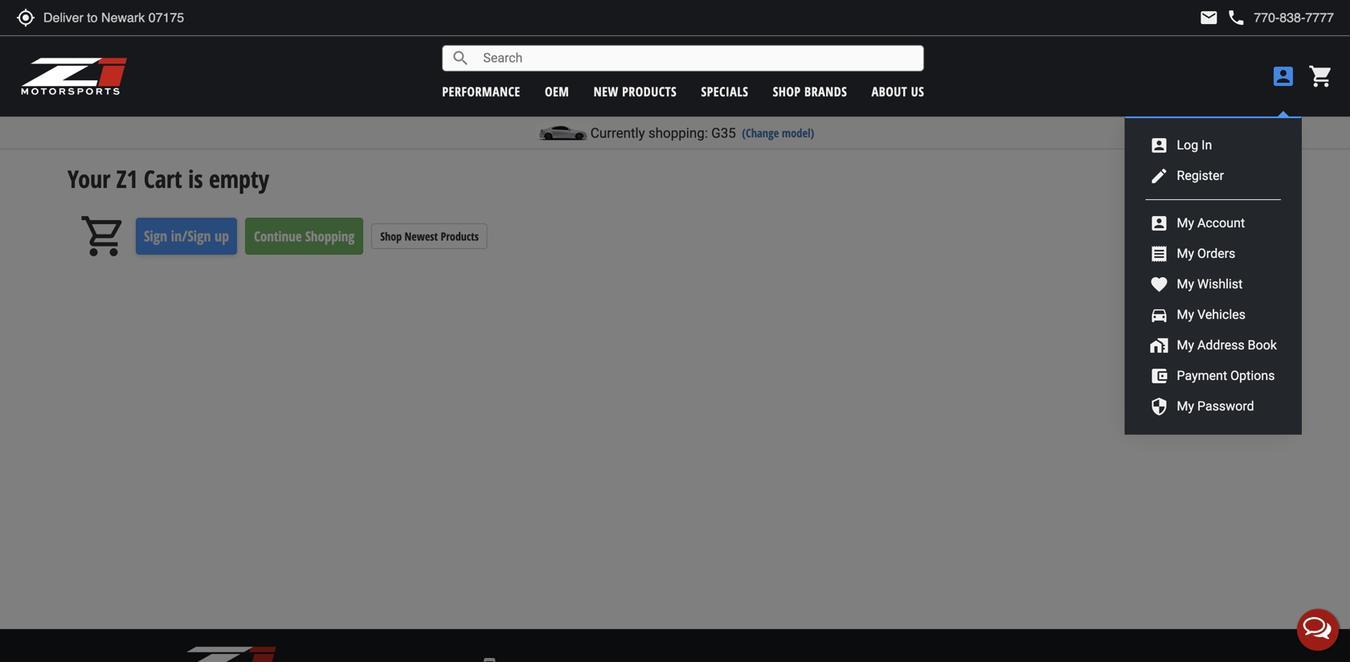 Task type: describe. For each thing, give the bounding box(es) containing it.
about us link
[[872, 83, 924, 100]]

my wishlist link
[[1173, 275, 1247, 294]]

oem link
[[545, 83, 569, 100]]

products
[[622, 83, 677, 100]]

newest
[[405, 229, 438, 244]]

directions_car
[[1150, 305, 1169, 325]]

directions_car my vehicles
[[1150, 305, 1246, 325]]

my_location
[[16, 8, 35, 27]]

sign in/sign up
[[144, 226, 229, 246]]

empty
[[209, 162, 269, 195]]

phone link
[[1227, 8, 1334, 27]]

shop for shop newest products
[[380, 229, 402, 244]]

my for home_work
[[1177, 338, 1194, 353]]

1 vertical spatial shopping_cart
[[80, 212, 128, 260]]

my address book link
[[1173, 336, 1281, 355]]

my account link
[[1173, 214, 1249, 233]]

edit register
[[1150, 166, 1224, 186]]

payment options link
[[1173, 367, 1279, 385]]

in/sign
[[171, 226, 211, 246]]

is
[[188, 162, 203, 195]]

menu containing account_box
[[1125, 117, 1302, 435]]

about us
[[872, 83, 924, 100]]

Search search field
[[470, 46, 924, 71]]

sign in/sign up link
[[136, 218, 237, 255]]

my orders link
[[1173, 245, 1240, 263]]

payment
[[1177, 368, 1227, 383]]

z1
[[116, 162, 138, 195]]

options
[[1231, 368, 1275, 383]]

new products
[[594, 83, 677, 100]]

account
[[1197, 215, 1245, 231]]

home_work
[[1150, 336, 1169, 355]]

currently shopping: g35 (change model)
[[591, 125, 814, 141]]

shopping
[[305, 227, 355, 245]]

new products link
[[594, 83, 677, 100]]

continue shopping link
[[245, 218, 363, 255]]

log
[[1177, 137, 1198, 153]]

your z1 cart is empty
[[68, 162, 269, 195]]

account_box for account_box
[[1271, 63, 1296, 89]]

edit
[[1150, 166, 1169, 186]]

account_box my account
[[1150, 214, 1245, 233]]

receipt
[[1150, 244, 1169, 264]]

shop brands
[[773, 83, 847, 100]]

specials
[[701, 83, 748, 100]]

home_work my address book
[[1150, 336, 1277, 355]]

account_balance_wallet
[[1150, 366, 1169, 386]]

cart
[[144, 162, 182, 195]]

shop newest products link
[[371, 223, 488, 249]]

about
[[872, 83, 907, 100]]

account_box log in
[[1150, 136, 1212, 155]]

mail phone
[[1199, 8, 1246, 27]]

account_box for account_box log in
[[1150, 136, 1169, 155]]

favorite
[[1150, 275, 1169, 294]]

your
[[68, 162, 110, 195]]

my for receipt
[[1177, 246, 1194, 261]]

phone
[[1227, 8, 1246, 27]]

g35
[[711, 125, 736, 141]]

currently
[[591, 125, 645, 141]]

performance link
[[442, 83, 520, 100]]

mail link
[[1199, 8, 1219, 27]]

register
[[1177, 168, 1224, 183]]



Task type: vqa. For each thing, say whether or not it's contained in the screenshot.
Z1 MOTORSPORTS 10 INCH DECALS - PAIR
no



Task type: locate. For each thing, give the bounding box(es) containing it.
my inside the directions_car my vehicles
[[1177, 307, 1194, 322]]

shop
[[773, 83, 801, 100], [380, 229, 402, 244]]

vehicles
[[1197, 307, 1246, 322]]

my up receipt my orders
[[1177, 215, 1194, 231]]

1 horizontal spatial shop
[[773, 83, 801, 100]]

account_box for account_box my account
[[1150, 214, 1169, 233]]

shop left newest
[[380, 229, 402, 244]]

0 horizontal spatial shopping_cart
[[80, 212, 128, 260]]

my right favorite
[[1177, 277, 1194, 292]]

(change
[[742, 125, 779, 141]]

account_box link
[[1267, 63, 1300, 89]]

0 horizontal spatial shop
[[380, 229, 402, 244]]

account_box left shopping_cart link
[[1271, 63, 1296, 89]]

my right the "directions_car"
[[1177, 307, 1194, 322]]

4 my from the top
[[1177, 307, 1194, 322]]

sign
[[144, 226, 167, 246]]

my right the receipt at the top right of the page
[[1177, 246, 1194, 261]]

oem
[[545, 83, 569, 100]]

shopping_cart link
[[1304, 63, 1334, 89]]

mail
[[1199, 8, 1219, 27]]

account_balance_wallet payment options
[[1150, 366, 1275, 386]]

favorite my wishlist
[[1150, 275, 1243, 294]]

my inside account_box my account
[[1177, 215, 1194, 231]]

search
[[451, 49, 470, 68]]

menu
[[1125, 117, 1302, 435]]

my for favorite
[[1177, 277, 1194, 292]]

log in link
[[1173, 136, 1216, 155]]

1 vertical spatial shop
[[380, 229, 402, 244]]

my inside favorite my wishlist
[[1177, 277, 1194, 292]]

shopping:
[[648, 125, 708, 141]]

6 my from the top
[[1177, 399, 1194, 414]]

continue
[[254, 227, 302, 245]]

address
[[1197, 338, 1245, 353]]

1 my from the top
[[1177, 215, 1194, 231]]

my right home_work
[[1177, 338, 1194, 353]]

brands
[[804, 83, 847, 100]]

account_box left log
[[1150, 136, 1169, 155]]

0 vertical spatial shopping_cart
[[1308, 63, 1334, 89]]

up
[[215, 226, 229, 246]]

my vehicles link
[[1173, 306, 1250, 324]]

shop for shop brands
[[773, 83, 801, 100]]

0 vertical spatial shop
[[773, 83, 801, 100]]

my inside receipt my orders
[[1177, 246, 1194, 261]]

account_box
[[1271, 63, 1296, 89], [1150, 136, 1169, 155], [1150, 214, 1169, 233]]

shop brands link
[[773, 83, 847, 100]]

account_box up the receipt at the top right of the page
[[1150, 214, 1169, 233]]

z1 company logo image
[[177, 645, 277, 662]]

in
[[1202, 137, 1212, 153]]

shop inside "shop newest products" link
[[380, 229, 402, 244]]

1 horizontal spatial shopping_cart
[[1308, 63, 1334, 89]]

model)
[[782, 125, 814, 141]]

password
[[1197, 399, 1254, 414]]

my for security
[[1177, 399, 1194, 414]]

my
[[1177, 215, 1194, 231], [1177, 246, 1194, 261], [1177, 277, 1194, 292], [1177, 307, 1194, 322], [1177, 338, 1194, 353], [1177, 399, 1194, 414]]

my for account_box
[[1177, 215, 1194, 231]]

specials link
[[701, 83, 748, 100]]

z1 motorsports logo image
[[20, 56, 128, 96]]

5 my from the top
[[1177, 338, 1194, 353]]

receipt my orders
[[1150, 244, 1236, 264]]

1 vertical spatial account_box
[[1150, 136, 1169, 155]]

(change model) link
[[742, 125, 814, 141]]

0 vertical spatial account_box
[[1271, 63, 1296, 89]]

book
[[1248, 338, 1277, 353]]

us
[[911, 83, 924, 100]]

shopping_cart right account_box link on the top right
[[1308, 63, 1334, 89]]

security
[[1150, 397, 1169, 416]]

products
[[441, 229, 479, 244]]

shop left brands
[[773, 83, 801, 100]]

my inside the home_work my address book
[[1177, 338, 1194, 353]]

shopping_cart
[[1308, 63, 1334, 89], [80, 212, 128, 260]]

3 my from the top
[[1177, 277, 1194, 292]]

my right security
[[1177, 399, 1194, 414]]

register link
[[1173, 167, 1228, 185]]

shopping_cart left the sign
[[80, 212, 128, 260]]

my password link
[[1173, 397, 1258, 416]]

security my password
[[1150, 397, 1254, 416]]

my inside security my password
[[1177, 399, 1194, 414]]

wishlist
[[1197, 277, 1243, 292]]

shop newest products
[[380, 229, 479, 244]]

my for directions_car
[[1177, 307, 1194, 322]]

continue shopping
[[254, 227, 355, 245]]

performance
[[442, 83, 520, 100]]

2 vertical spatial account_box
[[1150, 214, 1169, 233]]

orders
[[1197, 246, 1236, 261]]

2 my from the top
[[1177, 246, 1194, 261]]

new
[[594, 83, 619, 100]]



